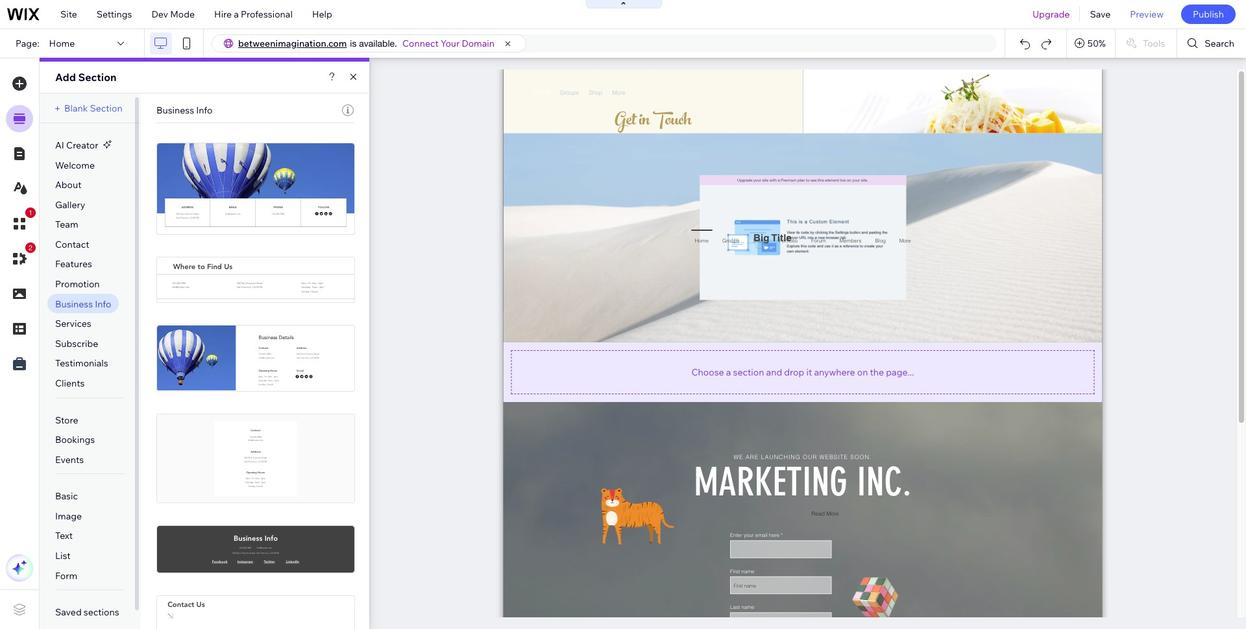 Task type: describe. For each thing, give the bounding box(es) containing it.
1 vertical spatial business
[[55, 298, 93, 310]]

image
[[55, 511, 82, 522]]

sections
[[84, 607, 119, 619]]

publish
[[1193, 8, 1224, 20]]

basic
[[55, 491, 78, 503]]

subscribe
[[55, 338, 98, 350]]

domain
[[462, 38, 495, 49]]

publish button
[[1181, 5, 1236, 24]]

2
[[29, 244, 32, 252]]

available.
[[359, 38, 397, 49]]

store
[[55, 415, 78, 426]]

1
[[29, 209, 32, 217]]

team
[[55, 219, 78, 231]]

hire
[[214, 8, 232, 20]]

connect
[[402, 38, 439, 49]]

saved sections
[[55, 607, 119, 619]]

1 vertical spatial info
[[95, 298, 111, 310]]

welcome
[[55, 159, 95, 171]]

add
[[55, 71, 76, 84]]

about
[[55, 179, 82, 191]]

the
[[870, 366, 884, 378]]

a for section
[[726, 366, 731, 378]]

tools button
[[1116, 29, 1177, 58]]

testimonials
[[55, 358, 108, 370]]

professional
[[241, 8, 293, 20]]

save
[[1090, 8, 1111, 20]]

it
[[807, 366, 812, 378]]

search
[[1205, 38, 1235, 49]]

hire a professional
[[214, 8, 293, 20]]

creator
[[66, 140, 98, 151]]

page...
[[886, 366, 914, 378]]

bookings
[[55, 434, 95, 446]]

on
[[857, 366, 868, 378]]

ai creator
[[55, 140, 98, 151]]

save button
[[1080, 0, 1121, 29]]

home
[[49, 38, 75, 49]]

1 horizontal spatial business
[[156, 105, 194, 116]]

promotion
[[55, 279, 100, 290]]



Task type: locate. For each thing, give the bounding box(es) containing it.
1 horizontal spatial info
[[196, 105, 213, 116]]

is
[[350, 38, 357, 49]]

0 vertical spatial business info
[[156, 105, 213, 116]]

1 button
[[6, 208, 36, 238]]

section
[[78, 71, 117, 84], [90, 103, 123, 114]]

choose
[[692, 366, 724, 378]]

contact
[[55, 239, 89, 251]]

1 vertical spatial a
[[726, 366, 731, 378]]

anywhere
[[814, 366, 855, 378]]

1 horizontal spatial a
[[726, 366, 731, 378]]

business info
[[156, 105, 213, 116], [55, 298, 111, 310]]

drop
[[784, 366, 805, 378]]

blank
[[64, 103, 88, 114]]

a left section on the right
[[726, 366, 731, 378]]

clients
[[55, 378, 85, 389]]

0 horizontal spatial business
[[55, 298, 93, 310]]

1 vertical spatial section
[[90, 103, 123, 114]]

tools
[[1143, 38, 1165, 49]]

list
[[55, 550, 71, 562]]

1 vertical spatial business info
[[55, 298, 111, 310]]

search button
[[1178, 29, 1246, 58]]

your
[[441, 38, 460, 49]]

0 vertical spatial section
[[78, 71, 117, 84]]

0 horizontal spatial info
[[95, 298, 111, 310]]

is available. connect your domain
[[350, 38, 495, 49]]

section up blank section
[[78, 71, 117, 84]]

0 vertical spatial business
[[156, 105, 194, 116]]

events
[[55, 454, 84, 466]]

info
[[196, 105, 213, 116], [95, 298, 111, 310]]

preview button
[[1121, 0, 1174, 29]]

a right hire
[[234, 8, 239, 20]]

and
[[766, 366, 782, 378]]

saved
[[55, 607, 82, 619]]

a for professional
[[234, 8, 239, 20]]

dev
[[152, 8, 168, 20]]

1 horizontal spatial business info
[[156, 105, 213, 116]]

ai
[[55, 140, 64, 151]]

betweenimagination.com
[[238, 38, 347, 49]]

0 vertical spatial a
[[234, 8, 239, 20]]

section
[[733, 366, 764, 378]]

business
[[156, 105, 194, 116], [55, 298, 93, 310]]

blank section
[[64, 103, 123, 114]]

section right blank
[[90, 103, 123, 114]]

0 horizontal spatial a
[[234, 8, 239, 20]]

dev mode
[[152, 8, 195, 20]]

50%
[[1088, 38, 1106, 49]]

gallery
[[55, 199, 85, 211]]

section for blank section
[[90, 103, 123, 114]]

add section
[[55, 71, 117, 84]]

text
[[55, 531, 73, 542]]

help
[[312, 8, 332, 20]]

choose a section and drop it anywhere on the page...
[[692, 366, 914, 378]]

mode
[[170, 8, 195, 20]]

0 horizontal spatial business info
[[55, 298, 111, 310]]

site
[[60, 8, 77, 20]]

0 vertical spatial info
[[196, 105, 213, 116]]

settings
[[97, 8, 132, 20]]

upgrade
[[1033, 8, 1070, 20]]

50% button
[[1067, 29, 1115, 58]]

a
[[234, 8, 239, 20], [726, 366, 731, 378]]

features
[[55, 259, 92, 270]]

preview
[[1130, 8, 1164, 20]]

section for add section
[[78, 71, 117, 84]]

2 button
[[6, 243, 36, 273]]

form
[[55, 570, 77, 582]]

services
[[55, 318, 91, 330]]



Task type: vqa. For each thing, say whether or not it's contained in the screenshot.
top Chrome
no



